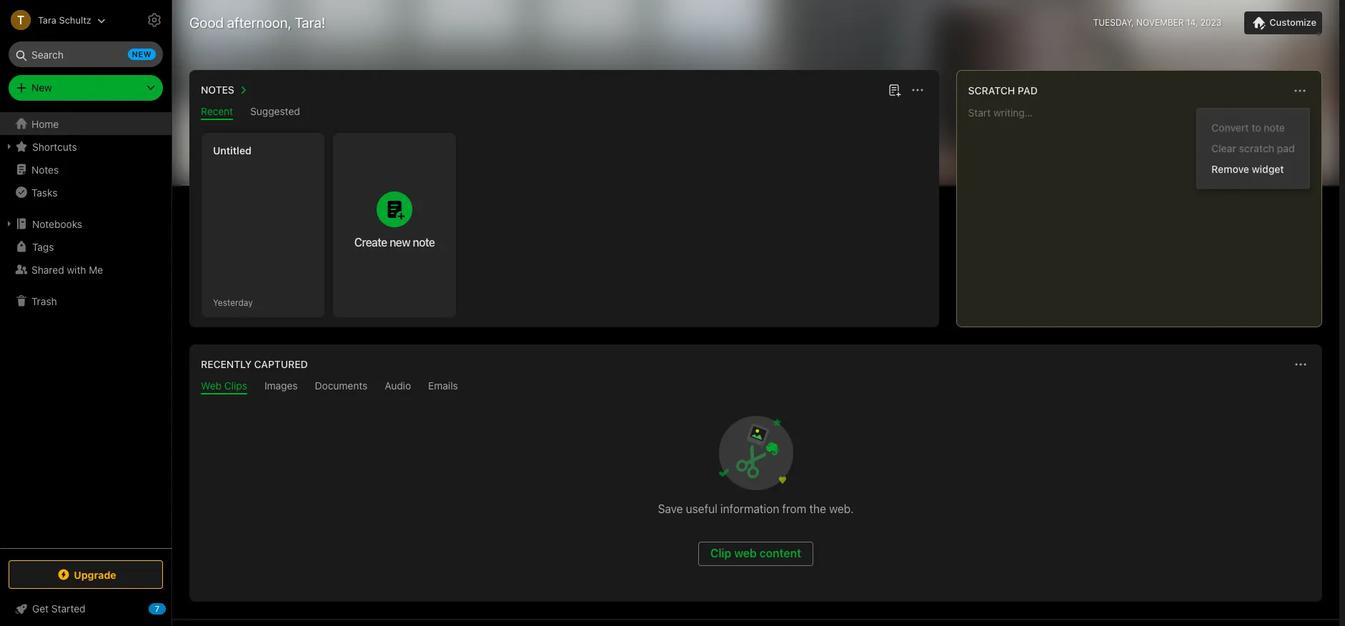 Task type: locate. For each thing, give the bounding box(es) containing it.
1 horizontal spatial notes
[[201, 84, 234, 96]]

notes up recent
[[201, 84, 234, 96]]

suggested
[[250, 105, 300, 117]]

More actions field
[[907, 80, 927, 100], [1290, 81, 1310, 101], [1291, 355, 1311, 375]]

shared with me
[[31, 263, 103, 276]]

tab list containing recent
[[192, 105, 936, 120]]

images tab
[[264, 380, 298, 395]]

web
[[201, 380, 222, 392]]

1 tab list from the top
[[192, 105, 936, 120]]

recent
[[201, 105, 233, 117]]

new button
[[9, 75, 163, 101]]

convert
[[1212, 122, 1249, 134]]

notebooks
[[32, 218, 82, 230]]

clip web content
[[710, 547, 801, 560]]

get
[[32, 603, 49, 615]]

0 vertical spatial more actions image
[[909, 81, 926, 99]]

scratch pad button
[[965, 82, 1038, 99]]

1 horizontal spatial note
[[1264, 122, 1285, 134]]

clip
[[710, 547, 731, 560]]

1 vertical spatial note
[[413, 236, 435, 249]]

0 vertical spatial note
[[1264, 122, 1285, 134]]

captured
[[254, 358, 308, 370]]

0 vertical spatial tab list
[[192, 105, 936, 120]]

emails
[[428, 380, 458, 392]]

0 horizontal spatial notes
[[31, 163, 59, 175]]

audio
[[385, 380, 411, 392]]

7
[[155, 604, 160, 613]]

2 tab list from the top
[[192, 380, 1319, 395]]

note
[[1264, 122, 1285, 134], [413, 236, 435, 249]]

afternoon,
[[227, 14, 291, 31]]

from
[[782, 502, 806, 515]]

useful
[[686, 502, 717, 515]]

recent tab
[[201, 105, 233, 120]]

0 vertical spatial new
[[132, 49, 152, 59]]

note inside create new note button
[[413, 236, 435, 249]]

tab list
[[192, 105, 936, 120], [192, 380, 1319, 395]]

note right "create"
[[413, 236, 435, 249]]

web.
[[829, 502, 854, 515]]

more actions image
[[909, 81, 926, 99], [1292, 356, 1309, 373]]

0 horizontal spatial note
[[413, 236, 435, 249]]

tara!
[[295, 14, 325, 31]]

note right to
[[1264, 122, 1285, 134]]

1 vertical spatial new
[[390, 236, 410, 249]]

shared with me link
[[0, 258, 171, 281]]

1 vertical spatial tab list
[[192, 380, 1319, 395]]

notes inside tree
[[31, 163, 59, 175]]

emails tab
[[428, 380, 458, 395]]

tree
[[0, 112, 172, 547]]

new inside new search field
[[132, 49, 152, 59]]

new
[[132, 49, 152, 59], [390, 236, 410, 249]]

customize
[[1270, 16, 1317, 28]]

0 vertical spatial notes
[[201, 84, 234, 96]]

shortcuts
[[32, 140, 77, 153]]

tab list containing web clips
[[192, 380, 1319, 395]]

good
[[189, 14, 224, 31]]

customize button
[[1245, 11, 1322, 34]]

new
[[31, 81, 52, 94]]

tara
[[38, 14, 56, 25]]

home
[[31, 118, 59, 130]]

create
[[354, 236, 387, 249]]

content
[[760, 547, 801, 560]]

Start writing… text field
[[968, 106, 1321, 315]]

to
[[1252, 122, 1261, 134]]

new search field
[[19, 41, 156, 67]]

14,
[[1186, 17, 1198, 28]]

more actions field for scratch pad
[[1290, 81, 1310, 101]]

widget
[[1252, 163, 1284, 175]]

note for create new note
[[413, 236, 435, 249]]

more actions image inside field
[[1292, 356, 1309, 373]]

2023
[[1201, 17, 1222, 28]]

notes
[[201, 84, 234, 96], [31, 163, 59, 175]]

tara schultz
[[38, 14, 91, 25]]

images
[[264, 380, 298, 392]]

notes button
[[198, 81, 251, 99]]

1 vertical spatial notes
[[31, 163, 59, 175]]

remove
[[1212, 163, 1249, 175]]

new right "create"
[[390, 236, 410, 249]]

settings image
[[146, 11, 163, 29]]

1 horizontal spatial new
[[390, 236, 410, 249]]

Search text field
[[19, 41, 153, 67]]

new down settings icon
[[132, 49, 152, 59]]

Account field
[[0, 6, 106, 34]]

scratch pad
[[968, 84, 1038, 96]]

tuesday,
[[1093, 17, 1134, 28]]

web clips
[[201, 380, 247, 392]]

note for convert to note
[[1264, 122, 1285, 134]]

1 horizontal spatial more actions image
[[1292, 356, 1309, 373]]

0 horizontal spatial new
[[132, 49, 152, 59]]

1 vertical spatial more actions image
[[1292, 356, 1309, 373]]

remove widget link
[[1197, 159, 1309, 179]]

schultz
[[59, 14, 91, 25]]

notebooks link
[[0, 212, 171, 235]]

notes up tasks
[[31, 163, 59, 175]]

untitled
[[213, 144, 251, 157]]

tags
[[32, 241, 54, 253]]

note inside convert to note link
[[1264, 122, 1285, 134]]



Task type: vqa. For each thing, say whether or not it's contained in the screenshot.
'Tara Schultz'
yes



Task type: describe. For each thing, give the bounding box(es) containing it.
pad
[[1277, 142, 1295, 154]]

create new note
[[354, 236, 435, 249]]

audio tab
[[385, 380, 411, 395]]

create new note button
[[333, 133, 456, 317]]

tasks button
[[0, 181, 171, 204]]

home link
[[0, 112, 172, 135]]

good afternoon, tara!
[[189, 14, 325, 31]]

recently captured
[[201, 358, 308, 370]]

tasks
[[31, 186, 57, 198]]

suggested tab
[[250, 105, 300, 120]]

web
[[734, 547, 757, 560]]

yesterday
[[213, 297, 253, 308]]

get started
[[32, 603, 85, 615]]

started
[[51, 603, 85, 615]]

documents tab
[[315, 380, 368, 395]]

save useful information from the web.
[[658, 502, 854, 515]]

0 horizontal spatial more actions image
[[909, 81, 926, 99]]

more actions image
[[1292, 82, 1309, 99]]

november
[[1136, 17, 1184, 28]]

tab list for recently captured
[[192, 380, 1319, 395]]

notes link
[[0, 158, 171, 181]]

clear scratch pad link
[[1197, 138, 1309, 159]]

pad
[[1018, 84, 1038, 96]]

shared
[[31, 263, 64, 276]]

dropdown list menu
[[1197, 117, 1309, 179]]

upgrade button
[[9, 560, 163, 589]]

information
[[720, 502, 779, 515]]

recent tab panel
[[189, 120, 939, 327]]

remove widget
[[1212, 163, 1284, 175]]

click to collapse image
[[166, 600, 177, 617]]

clip web content button
[[698, 542, 813, 566]]

web clips tab
[[201, 380, 247, 395]]

the
[[809, 502, 826, 515]]

convert to note
[[1212, 122, 1285, 134]]

more actions field for recently captured
[[1291, 355, 1311, 375]]

clear scratch pad
[[1212, 142, 1295, 154]]

tags button
[[0, 235, 171, 258]]

upgrade
[[74, 569, 116, 581]]

scratch
[[1239, 142, 1275, 154]]

shortcuts button
[[0, 135, 171, 158]]

tuesday, november 14, 2023
[[1093, 17, 1222, 28]]

clear
[[1212, 142, 1236, 154]]

convert to note link
[[1197, 117, 1309, 138]]

tree containing home
[[0, 112, 172, 547]]

save
[[658, 502, 683, 515]]

me
[[89, 263, 103, 276]]

recently
[[201, 358, 252, 370]]

recently captured button
[[198, 356, 308, 373]]

documents
[[315, 380, 368, 392]]

new inside create new note button
[[390, 236, 410, 249]]

tab list for notes
[[192, 105, 936, 120]]

trash link
[[0, 289, 171, 312]]

clips
[[224, 380, 247, 392]]

trash
[[31, 295, 57, 307]]

Help and Learning task checklist field
[[0, 598, 172, 620]]

expand notebooks image
[[4, 218, 15, 229]]

notes inside button
[[201, 84, 234, 96]]

with
[[67, 263, 86, 276]]

web clips tab panel
[[189, 395, 1322, 602]]

scratch
[[968, 84, 1015, 96]]



